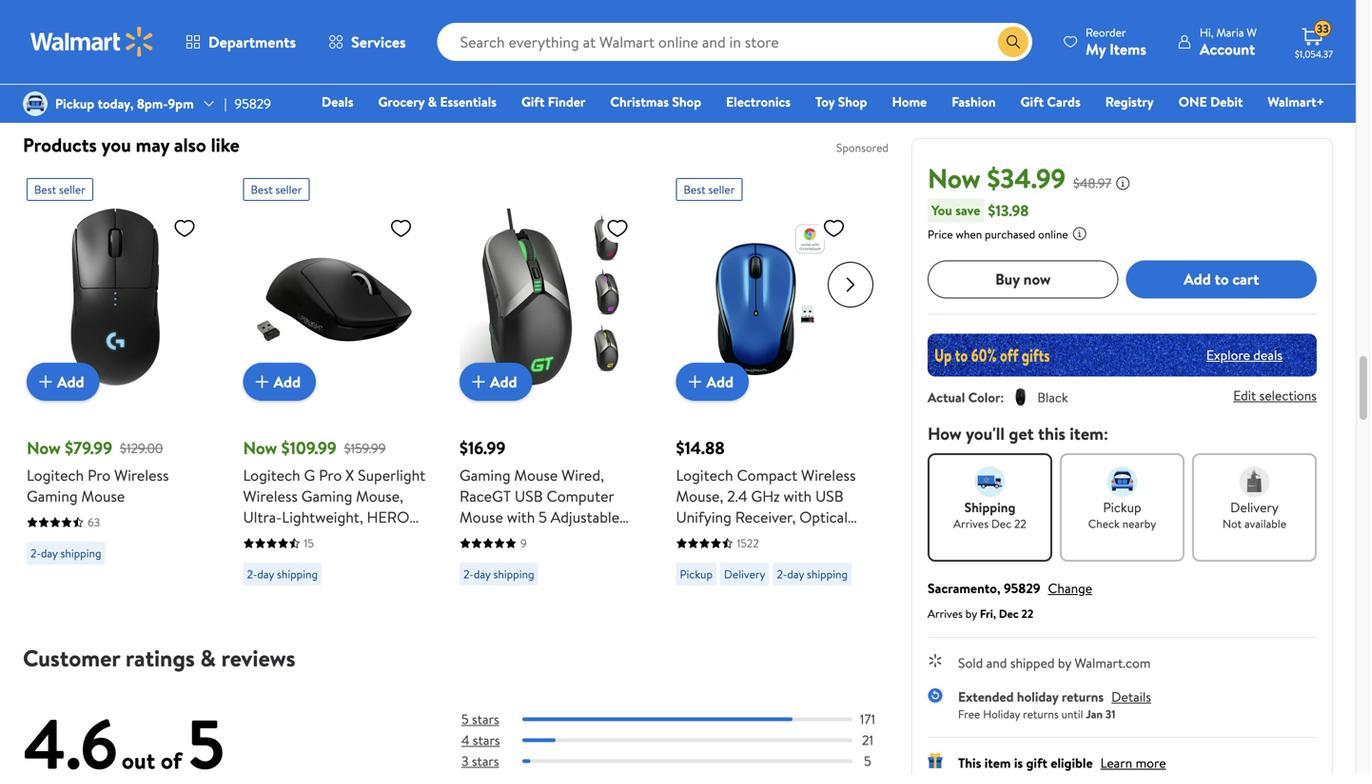 Task type: locate. For each thing, give the bounding box(es) containing it.
1 horizontal spatial add to cart image
[[467, 370, 490, 393]]

5 down 21
[[865, 752, 872, 770]]

dec right fri,
[[999, 605, 1019, 621]]

home
[[893, 92, 927, 111]]

1 add to cart image from the left
[[251, 370, 274, 393]]

now left $79.99
[[27, 436, 61, 460]]

0 vertical spatial progress bar
[[523, 717, 853, 721]]

sensor,
[[273, 527, 320, 548]]

0 vertical spatial delivery
[[1231, 498, 1279, 516]]

Search search field
[[438, 23, 1033, 61]]

2 horizontal spatial black
[[1038, 388, 1069, 406]]

1 gift from the left
[[522, 92, 545, 111]]

sponsored
[[837, 139, 889, 156]]

1 horizontal spatial optical
[[800, 506, 848, 527]]

1 vertical spatial progress bar
[[523, 738, 853, 742]]

black right gamer,
[[613, 590, 648, 611]]

edit selections
[[1234, 386, 1318, 405]]

mouse inside now $79.99 $129.00 logitech pro wireless gaming mouse
[[81, 486, 125, 506]]

christmas shop
[[611, 92, 702, 111]]

stars right 3
[[472, 752, 499, 770]]

optical right receiver,
[[800, 506, 848, 527]]

1 vertical spatial learn
[[1101, 753, 1133, 772]]

learn right "eligible"
[[1101, 753, 1133, 772]]

color
[[969, 388, 1001, 406]]

change
[[1049, 579, 1093, 597]]

 image
[[23, 91, 48, 116]]

now inside now $109.99 $159.99 logitech g pro x superlight wireless gaming mouse, ultra-lightweight, hero 25k sensor, black
[[243, 436, 277, 460]]

black right 15
[[324, 527, 359, 548]]

tracking,
[[676, 527, 735, 548]]

95829
[[235, 94, 271, 113], [1004, 579, 1041, 597]]

22
[[1015, 515, 1027, 531], [1022, 605, 1034, 621]]

returns
[[1062, 687, 1105, 706], [1024, 706, 1059, 722]]

gamer,
[[561, 590, 609, 611]]

stars for 4 stars
[[473, 731, 500, 749]]

now left the $109.99
[[243, 436, 277, 460]]

walmart image
[[30, 27, 154, 57]]

add for delivery
[[707, 371, 734, 392]]

63
[[88, 514, 100, 530]]

logitech for $109.99
[[243, 465, 301, 486]]

stars up 4 stars
[[472, 710, 500, 728]]

logitech inside the $14.88 logitech compact wireless mouse, 2.4 ghz with usb unifying receiver, optical tracking, blue
[[676, 465, 734, 486]]

intent image for pickup image
[[1108, 466, 1138, 497]]

2 horizontal spatial pickup
[[1104, 498, 1142, 516]]

4 stars
[[462, 731, 500, 749]]

add up the $109.99
[[274, 371, 301, 392]]

2-
[[30, 545, 41, 561], [247, 566, 257, 582], [464, 566, 474, 582], [777, 566, 788, 582]]

1 horizontal spatial more
[[1136, 753, 1167, 772]]

seller for $79.99
[[59, 181, 86, 198]]

mouse, left 2.4
[[676, 486, 724, 506]]

22 up sacramento, 95829 change arrives by fri, dec 22
[[1015, 515, 1027, 531]]

95829 for |
[[235, 94, 271, 113]]

2 gift from the left
[[1021, 92, 1044, 111]]

explore deals
[[1207, 346, 1283, 364]]

add button up $14.88
[[676, 363, 749, 401]]

debit
[[1211, 92, 1244, 111]]

logitech pro wireless gaming mouse image
[[27, 208, 204, 386]]

2 horizontal spatial with
[[784, 486, 812, 506]]

0 vertical spatial 5
[[539, 506, 547, 527]]

mouse left the wired,
[[514, 465, 558, 486]]

3 seller from the left
[[709, 181, 735, 198]]

0 horizontal spatial 95829
[[235, 94, 271, 113]]

1 vertical spatial optical
[[594, 548, 643, 569]]

1 horizontal spatial with
[[611, 62, 639, 83]]

3 progress bar from the top
[[523, 759, 853, 763]]

2 add to cart image from the left
[[467, 370, 490, 393]]

1 horizontal spatial by
[[1059, 653, 1072, 672]]

account
[[1200, 39, 1256, 60]]

mouse, inside now $109.99 $159.99 logitech g pro x superlight wireless gaming mouse, ultra-lightweight, hero 25k sensor, black
[[356, 486, 404, 506]]

0 horizontal spatial black
[[324, 527, 359, 548]]

1 add button from the left
[[27, 363, 100, 401]]

pro inside now $79.99 $129.00 logitech pro wireless gaming mouse
[[88, 465, 111, 486]]

2 horizontal spatial best seller
[[684, 181, 735, 198]]

1 horizontal spatial shop
[[838, 92, 868, 111]]

ghz
[[752, 486, 780, 506]]

wireless
[[114, 465, 169, 486], [802, 465, 856, 486], [243, 486, 298, 506]]

best for now $79.99
[[34, 181, 56, 198]]

3 add to cart image from the left
[[684, 370, 707, 393]]

2-day shipping down 63
[[30, 545, 101, 561]]

gaming down $16.99
[[460, 465, 511, 486]]

more inside 'element'
[[782, 64, 812, 82]]

1 vertical spatial 95829
[[1004, 579, 1041, 597]]

adjustable
[[551, 506, 620, 527]]

1 vertical spatial stars
[[473, 731, 500, 749]]

delivery for delivery
[[725, 566, 766, 582]]

1 vertical spatial delivery
[[725, 566, 766, 582]]

learn up electronics
[[747, 64, 779, 82]]

22 right fri,
[[1022, 605, 1034, 621]]

1 vertical spatial 5
[[462, 710, 469, 728]]

pro left x
[[319, 465, 342, 486]]

1 mouse, from the left
[[356, 486, 404, 506]]

returns left until
[[1024, 706, 1059, 722]]

2-day shipping down receiver,
[[777, 566, 848, 582]]

next slide for products you may also like list image
[[828, 262, 874, 308]]

$13.98
[[989, 200, 1030, 221]]

returns left 31
[[1062, 687, 1105, 706]]

deals link
[[313, 91, 362, 112]]

0 horizontal spatial logitech
[[27, 465, 84, 486]]

95829 inside sacramento, 95829 change arrives by fri, dec 22
[[1004, 579, 1041, 597]]

1 horizontal spatial 95829
[[1004, 579, 1041, 597]]

pro
[[88, 465, 111, 486], [319, 465, 342, 486]]

online
[[1039, 226, 1069, 242]]

black inside now $109.99 $159.99 logitech g pro x superlight wireless gaming mouse, ultra-lightweight, hero 25k sensor, black
[[324, 527, 359, 548]]

$129.00
[[120, 439, 163, 457]]

services button
[[312, 19, 422, 65]]

22 inside sacramento, 95829 change arrives by fri, dec 22
[[1022, 605, 1034, 621]]

5%
[[226, 62, 245, 83]]

logitech left g
[[243, 465, 301, 486]]

1 vertical spatial arrives
[[928, 605, 963, 621]]

pro down $79.99
[[88, 465, 111, 486]]

with inside "$16.99 gaming mouse wired, racegt usb computer mouse with 5 adjustable dpi, rgb backlit led, side buttons, ergonomic optical mice for pc, laptop, windows, mac, gamer, black"
[[507, 506, 535, 527]]

available
[[1245, 515, 1287, 531]]

0 horizontal spatial gift
[[522, 92, 545, 111]]

5 up 4
[[462, 710, 469, 728]]

gifting made easy image
[[928, 753, 943, 768]]

$109.99
[[281, 436, 337, 460]]

gift finder link
[[513, 91, 594, 112]]

with up 9
[[507, 506, 535, 527]]

now up you
[[928, 159, 981, 197]]

$16.99 gaming mouse wired, racegt usb computer mouse with 5 adjustable dpi, rgb backlit led, side buttons, ergonomic optical mice for pc, laptop, windows, mac, gamer, black
[[460, 436, 648, 611]]

0 horizontal spatial pro
[[88, 465, 111, 486]]

with left no at the left top of the page
[[611, 62, 639, 83]]

1 logitech from the left
[[27, 465, 84, 486]]

credit
[[663, 62, 702, 83]]

logitech inside now $109.99 $159.99 logitech g pro x superlight wireless gaming mouse, ultra-lightweight, hero 25k sensor, black
[[243, 465, 301, 486]]

25k
[[243, 527, 269, 548]]

1 horizontal spatial best seller
[[251, 181, 302, 198]]

1 shop from the left
[[672, 92, 702, 111]]

0 horizontal spatial returns
[[1024, 706, 1059, 722]]

arrives down sacramento,
[[928, 605, 963, 621]]

1 horizontal spatial best
[[251, 181, 273, 198]]

1 vertical spatial pickup
[[1104, 498, 1142, 516]]

add button for 15
[[243, 363, 316, 401]]

2 vertical spatial progress bar
[[523, 759, 853, 763]]

logitech down $79.99
[[27, 465, 84, 486]]

stars for 5 stars
[[472, 710, 500, 728]]

learn more button
[[1101, 753, 1167, 772]]

best seller for $79.99
[[34, 181, 86, 198]]

1 horizontal spatial logitech
[[243, 465, 301, 486]]

1 usb from the left
[[515, 486, 543, 506]]

best seller for $109.99
[[251, 181, 302, 198]]

pickup inside the pickup check nearby
[[1104, 498, 1142, 516]]

shop for christmas shop
[[672, 92, 702, 111]]

wireless right compact
[[802, 465, 856, 486]]

computer
[[547, 486, 614, 506]]

arrives down intent image for shipping
[[954, 515, 989, 531]]

2 horizontal spatial gaming
[[460, 465, 511, 486]]

for
[[495, 569, 515, 590]]

black inside "$16.99 gaming mouse wired, racegt usb computer mouse with 5 adjustable dpi, rgb backlit led, side buttons, ergonomic optical mice for pc, laptop, windows, mac, gamer, black"
[[613, 590, 648, 611]]

gaming up 15
[[302, 486, 353, 506]]

logitech
[[27, 465, 84, 486], [243, 465, 301, 486], [676, 465, 734, 486]]

reviews
[[221, 642, 296, 674]]

0 horizontal spatial pickup
[[55, 94, 94, 113]]

1 vertical spatial black
[[324, 527, 359, 548]]

add to cart image for 15
[[251, 370, 274, 393]]

1 horizontal spatial wireless
[[243, 486, 298, 506]]

logitech down $14.88
[[676, 465, 734, 486]]

0 horizontal spatial shop
[[672, 92, 702, 111]]

1 product group from the left
[[27, 170, 217, 610]]

unifying
[[676, 506, 732, 527]]

dec down intent image for shipping
[[992, 515, 1012, 531]]

0 horizontal spatial mouse
[[81, 486, 125, 506]]

like
[[211, 131, 240, 158]]

2 add button from the left
[[243, 363, 316, 401]]

1 vertical spatial 22
[[1022, 605, 1034, 621]]

2 seller from the left
[[276, 181, 302, 198]]

1 horizontal spatial gaming
[[302, 486, 353, 506]]

5 for 5
[[865, 752, 872, 770]]

0 vertical spatial more
[[782, 64, 812, 82]]

0 horizontal spatial delivery
[[725, 566, 766, 582]]

0 vertical spatial pickup
[[55, 94, 94, 113]]

& right grocery
[[428, 92, 437, 111]]

1 horizontal spatial gift
[[1021, 92, 1044, 111]]

0 vertical spatial dec
[[992, 515, 1012, 531]]

by left fri,
[[966, 605, 978, 621]]

0 horizontal spatial mouse,
[[356, 486, 404, 506]]

not
[[1223, 515, 1243, 531]]

shop down credit
[[672, 92, 702, 111]]

usb right racegt
[[515, 486, 543, 506]]

shop for toy shop
[[838, 92, 868, 111]]

0 vertical spatial 95829
[[235, 94, 271, 113]]

add to favorites list, logitech pro wireless gaming mouse image
[[173, 216, 196, 240]]

optical down adjustable at left bottom
[[594, 548, 643, 569]]

optical inside "$16.99 gaming mouse wired, racegt usb computer mouse with 5 adjustable dpi, rgb backlit led, side buttons, ergonomic optical mice for pc, laptop, windows, mac, gamer, black"
[[594, 548, 643, 569]]

0 horizontal spatial seller
[[59, 181, 86, 198]]

0 horizontal spatial &
[[200, 642, 216, 674]]

shop right toy on the right of page
[[838, 92, 868, 111]]

rgb
[[492, 527, 522, 548]]

5 right the 'rgb'
[[539, 506, 547, 527]]

2 mouse, from the left
[[676, 486, 724, 506]]

selections
[[1260, 386, 1318, 405]]

more up the 'electronics' link
[[782, 64, 812, 82]]

pickup left today,
[[55, 94, 94, 113]]

2 horizontal spatial seller
[[709, 181, 735, 198]]

holiday
[[1018, 687, 1059, 706]]

stars right 4
[[473, 731, 500, 749]]

fashion link
[[944, 91, 1005, 112]]

black up this
[[1038, 388, 1069, 406]]

gaming
[[460, 465, 511, 486], [27, 486, 78, 506], [302, 486, 353, 506]]

2 progress bar from the top
[[523, 738, 853, 742]]

maria
[[1217, 24, 1245, 40]]

buy
[[996, 269, 1020, 289]]

delivery down 1522
[[725, 566, 766, 582]]

2 shop from the left
[[838, 92, 868, 111]]

Walmart Site-Wide search field
[[438, 23, 1033, 61]]

0 vertical spatial learn
[[747, 64, 779, 82]]

1 progress bar from the top
[[523, 717, 853, 721]]

mouse up 63
[[81, 486, 125, 506]]

wireless down $129.00
[[114, 465, 169, 486]]

3 best seller from the left
[[684, 181, 735, 198]]

gaming down $79.99
[[27, 486, 78, 506]]

customer
[[23, 642, 120, 674]]

3 product group from the left
[[460, 170, 650, 611]]

1 horizontal spatial mouse
[[460, 506, 504, 527]]

up to sixty percent off deals. shop now. image
[[928, 333, 1318, 376]]

3 add button from the left
[[460, 363, 533, 401]]

registry link
[[1097, 91, 1163, 112]]

delivery inside delivery not available
[[1231, 498, 1279, 516]]

0 horizontal spatial more
[[782, 64, 812, 82]]

arrives inside shipping arrives dec 22
[[954, 515, 989, 531]]

2 pro from the left
[[319, 465, 342, 486]]

95829 left change
[[1004, 579, 1041, 597]]

1 pro from the left
[[88, 465, 111, 486]]

1 horizontal spatial mouse,
[[676, 486, 724, 506]]

mouse
[[514, 465, 558, 486], [81, 486, 125, 506], [460, 506, 504, 527]]

mouse for $79.99
[[81, 486, 125, 506]]

0 vertical spatial by
[[966, 605, 978, 621]]

2 logitech from the left
[[243, 465, 301, 486]]

led,
[[574, 527, 605, 548]]

receiver,
[[736, 506, 796, 527]]

3
[[462, 752, 469, 770]]

gaming mouse wired, racegt usb computer mouse with 5 adjustable dpi, rgb backlit led, side buttons, ergonomic optical mice for pc, laptop, windows, mac, gamer, black image
[[460, 208, 637, 386]]

1 best from the left
[[34, 181, 56, 198]]

1 horizontal spatial black
[[613, 590, 648, 611]]

0 horizontal spatial optical
[[594, 548, 643, 569]]

pickup down tracking,
[[680, 566, 713, 582]]

add for 63
[[57, 371, 84, 392]]

electronics
[[727, 92, 791, 111]]

2.4
[[727, 486, 748, 506]]

best seller
[[34, 181, 86, 198], [251, 181, 302, 198], [684, 181, 735, 198]]

more down details
[[1136, 753, 1167, 772]]

gaming inside now $109.99 $159.99 logitech g pro x superlight wireless gaming mouse, ultra-lightweight, hero 25k sensor, black
[[302, 486, 353, 506]]

0 horizontal spatial wireless
[[114, 465, 169, 486]]

2 vertical spatial pickup
[[680, 566, 713, 582]]

1 horizontal spatial usb
[[816, 486, 844, 506]]

add left to
[[1184, 269, 1212, 289]]

one debit link
[[1171, 91, 1252, 112]]

progress bar for 5
[[523, 759, 853, 763]]

3 logitech from the left
[[676, 465, 734, 486]]

delivery down the intent image for delivery
[[1231, 498, 1279, 516]]

pickup inside product group
[[680, 566, 713, 582]]

& right ratings
[[200, 642, 216, 674]]

buttons,
[[460, 548, 515, 569]]

0 horizontal spatial add to cart image
[[251, 370, 274, 393]]

0 vertical spatial stars
[[472, 710, 500, 728]]

1 horizontal spatial now
[[243, 436, 277, 460]]

0 horizontal spatial 5
[[462, 710, 469, 728]]

2 horizontal spatial 5
[[865, 752, 872, 770]]

x
[[346, 465, 354, 486]]

add button up $16.99
[[460, 363, 533, 401]]

add up $14.88
[[707, 371, 734, 392]]

1 horizontal spatial pickup
[[680, 566, 713, 582]]

1 horizontal spatial seller
[[276, 181, 302, 198]]

dec inside shipping arrives dec 22
[[992, 515, 1012, 531]]

1 horizontal spatial learn
[[1101, 753, 1133, 772]]

0 horizontal spatial gaming
[[27, 486, 78, 506]]

0 vertical spatial 22
[[1015, 515, 1027, 531]]

with right "ghz"
[[784, 486, 812, 506]]

1 vertical spatial more
[[1136, 753, 1167, 772]]

add up $16.99
[[490, 371, 518, 392]]

usb right "ghz"
[[816, 486, 844, 506]]

2 usb from the left
[[816, 486, 844, 506]]

fri,
[[980, 605, 997, 621]]

learn
[[747, 64, 779, 82], [1101, 753, 1133, 772]]

1 horizontal spatial delivery
[[1231, 498, 1279, 516]]

deals
[[1254, 346, 1283, 364]]

product group
[[27, 170, 217, 610], [243, 170, 433, 610], [460, 170, 650, 611], [676, 170, 866, 610]]

3 stars
[[462, 752, 499, 770]]

3 best from the left
[[684, 181, 706, 198]]

pickup for check
[[1104, 498, 1142, 516]]

product group containing $16.99
[[460, 170, 650, 611]]

capitalone image
[[100, 50, 177, 99]]

gaming inside "$16.99 gaming mouse wired, racegt usb computer mouse with 5 adjustable dpi, rgb backlit led, side buttons, ergonomic optical mice for pc, laptop, windows, mac, gamer, black"
[[460, 465, 511, 486]]

day down now $79.99 $129.00 logitech pro wireless gaming mouse
[[41, 545, 58, 561]]

now inside now $79.99 $129.00 logitech pro wireless gaming mouse
[[27, 436, 61, 460]]

sacramento,
[[928, 579, 1001, 597]]

0 vertical spatial black
[[1038, 388, 1069, 406]]

add for 15
[[274, 371, 301, 392]]

pickup down intent image for pickup
[[1104, 498, 1142, 516]]

pickup
[[55, 94, 94, 113], [1104, 498, 1142, 516], [680, 566, 713, 582]]

mouse for gaming
[[460, 506, 504, 527]]

progress bar
[[523, 717, 853, 721], [523, 738, 853, 742], [523, 759, 853, 763]]

mouse up buttons,
[[460, 506, 504, 527]]

1 seller from the left
[[59, 181, 86, 198]]

2 vertical spatial 5
[[865, 752, 872, 770]]

0 horizontal spatial best seller
[[34, 181, 86, 198]]

2 horizontal spatial wireless
[[802, 465, 856, 486]]

wireless up 25k
[[243, 486, 298, 506]]

2 horizontal spatial best
[[684, 181, 706, 198]]

with inside the $14.88 logitech compact wireless mouse, 2.4 ghz with usb unifying receiver, optical tracking, blue
[[784, 486, 812, 506]]

add button for delivery
[[676, 363, 749, 401]]

2 best seller from the left
[[251, 181, 302, 198]]

0 horizontal spatial learn
[[747, 64, 779, 82]]

add to cart image
[[251, 370, 274, 393], [467, 370, 490, 393], [684, 370, 707, 393]]

gift for gift cards
[[1021, 92, 1044, 111]]

pro inside now $109.99 $159.99 logitech g pro x superlight wireless gaming mouse, ultra-lightweight, hero 25k sensor, black
[[319, 465, 342, 486]]

1 horizontal spatial pro
[[319, 465, 342, 486]]

2 best from the left
[[251, 181, 273, 198]]

2-day shipping
[[30, 545, 101, 561], [247, 566, 318, 582], [464, 566, 535, 582], [777, 566, 848, 582]]

4 product group from the left
[[676, 170, 866, 610]]

get
[[1009, 422, 1035, 445]]

0 horizontal spatial now
[[27, 436, 61, 460]]

gift down pre-
[[522, 92, 545, 111]]

seller
[[59, 181, 86, 198], [276, 181, 302, 198], [709, 181, 735, 198]]

grocery
[[378, 92, 425, 111]]

0 vertical spatial optical
[[800, 506, 848, 527]]

add up $79.99
[[57, 371, 84, 392]]

toy
[[816, 92, 835, 111]]

0 vertical spatial &
[[428, 92, 437, 111]]

departments button
[[169, 19, 312, 65]]

2 vertical spatial stars
[[472, 752, 499, 770]]

mouse, right x
[[356, 486, 404, 506]]

no
[[642, 62, 659, 83]]

change button
[[1049, 579, 1093, 597]]

0 horizontal spatial usb
[[515, 486, 543, 506]]

arrives inside sacramento, 95829 change arrives by fri, dec 22
[[928, 605, 963, 621]]

2 horizontal spatial logitech
[[676, 465, 734, 486]]

gift
[[522, 92, 545, 111], [1021, 92, 1044, 111]]

2 horizontal spatial mouse
[[514, 465, 558, 486]]

gift left cards
[[1021, 92, 1044, 111]]

2 product group from the left
[[243, 170, 433, 610]]

4 add button from the left
[[676, 363, 749, 401]]

product group containing $14.88
[[676, 170, 866, 610]]

2 vertical spatial black
[[613, 590, 648, 611]]

0 horizontal spatial with
[[507, 506, 535, 527]]

2 horizontal spatial add to cart image
[[684, 370, 707, 393]]

1 horizontal spatial 5
[[539, 506, 547, 527]]

price when purchased online
[[928, 226, 1069, 242]]

0 horizontal spatial by
[[966, 605, 978, 621]]

2 horizontal spatial now
[[928, 159, 981, 197]]

logitech inside now $79.99 $129.00 logitech pro wireless gaming mouse
[[27, 465, 84, 486]]

purchased
[[985, 226, 1036, 242]]

5 inside "$16.99 gaming mouse wired, racegt usb computer mouse with 5 adjustable dpi, rgb backlit led, side buttons, ergonomic optical mice for pc, laptop, windows, mac, gamer, black"
[[539, 506, 547, 527]]

22 inside shipping arrives dec 22
[[1015, 515, 1027, 531]]

add button
[[27, 363, 100, 401], [243, 363, 316, 401], [460, 363, 533, 401], [676, 363, 749, 401]]

95829 right | at the top left of the page
[[235, 94, 271, 113]]

0 horizontal spatial best
[[34, 181, 56, 198]]

1 vertical spatial dec
[[999, 605, 1019, 621]]

1 vertical spatial &
[[200, 642, 216, 674]]

0 vertical spatial arrives
[[954, 515, 989, 531]]

compact
[[737, 465, 798, 486]]

by right shipped
[[1059, 653, 1072, 672]]

add button up $79.99
[[27, 363, 100, 401]]

add button up the $109.99
[[243, 363, 316, 401]]

5 for 5 stars
[[462, 710, 469, 728]]

1 best seller from the left
[[34, 181, 86, 198]]



Task type: describe. For each thing, give the bounding box(es) containing it.
my
[[1086, 39, 1107, 60]]

sold
[[959, 653, 984, 672]]

by inside sacramento, 95829 change arrives by fri, dec 22
[[966, 605, 978, 621]]

reorder my items
[[1086, 24, 1147, 60]]

product group containing now $79.99
[[27, 170, 217, 610]]

gift for gift finder
[[522, 92, 545, 111]]

33
[[1318, 21, 1330, 37]]

laptop,
[[546, 569, 595, 590]]

walmart.com
[[1075, 653, 1151, 672]]

how
[[928, 422, 962, 445]]

1522
[[737, 535, 759, 551]]

|
[[224, 94, 227, 113]]

learn inside 'element'
[[747, 64, 779, 82]]

now for now $109.99 $159.99 logitech g pro x superlight wireless gaming mouse, ultra-lightweight, hero 25k sensor, black
[[243, 436, 277, 460]]

products you may also like
[[23, 131, 240, 158]]

progress bar for 171
[[523, 717, 853, 721]]

2-day shipping down sensor,
[[247, 566, 318, 582]]

now for now $34.99
[[928, 159, 981, 197]]

stars for 3 stars
[[472, 752, 499, 770]]

gift cards
[[1021, 92, 1081, 111]]

wireless inside the $14.88 logitech compact wireless mouse, 2.4 ghz with usb unifying receiver, optical tracking, blue
[[802, 465, 856, 486]]

optical inside the $14.88 logitech compact wireless mouse, 2.4 ghz with usb unifying receiver, optical tracking, blue
[[800, 506, 848, 527]]

now
[[1024, 269, 1051, 289]]

and
[[987, 653, 1008, 672]]

gift cards link
[[1013, 91, 1090, 112]]

wireless inside now $79.99 $129.00 logitech pro wireless gaming mouse
[[114, 465, 169, 486]]

shipping arrives dec 22
[[954, 498, 1027, 531]]

gaming inside now $79.99 $129.00 logitech pro wireless gaming mouse
[[27, 486, 78, 506]]

sacramento, 95829 change arrives by fri, dec 22
[[928, 579, 1093, 621]]

edit
[[1234, 386, 1257, 405]]

until
[[1062, 706, 1084, 722]]

intent image for delivery image
[[1240, 466, 1270, 497]]

day left for
[[474, 566, 491, 582]]

add to cart
[[1184, 269, 1260, 289]]

cart
[[1233, 269, 1260, 289]]

mouse, inside the $14.88 logitech compact wireless mouse, 2.4 ghz with usb unifying receiver, optical tracking, blue
[[676, 486, 724, 506]]

now for now $79.99 $129.00 logitech pro wireless gaming mouse
[[27, 436, 61, 460]]

wired,
[[562, 465, 604, 486]]

buy now
[[996, 269, 1051, 289]]

$14.88 logitech compact wireless mouse, 2.4 ghz with usb unifying receiver, optical tracking, blue
[[676, 436, 856, 548]]

logitech compact wireless mouse, 2.4 ghz with usb unifying receiver, optical tracking, blue image
[[676, 208, 854, 386]]

cards
[[1048, 92, 1081, 111]]

hi, maria w account
[[1200, 24, 1258, 60]]

add to cart image for delivery
[[684, 370, 707, 393]]

you're
[[473, 62, 514, 83]]

logitech for $79.99
[[27, 465, 84, 486]]

now $79.99 $129.00 logitech pro wireless gaming mouse
[[27, 436, 169, 506]]

add button for 63
[[27, 363, 100, 401]]

add to favorites list, gaming mouse wired, racegt usb computer mouse with 5 adjustable dpi, rgb backlit led, side buttons, ergonomic optical mice for pc, laptop, windows, mac, gamer, black image
[[606, 216, 629, 240]]

now $109.99 $159.99 logitech g pro x superlight wireless gaming mouse, ultra-lightweight, hero 25k sensor, black
[[243, 436, 426, 548]]

day down receiver,
[[788, 566, 805, 582]]

dec inside sacramento, 95829 change arrives by fri, dec 22
[[999, 605, 1019, 621]]

shipping
[[965, 498, 1016, 516]]

$79.99
[[65, 436, 112, 460]]

5 stars
[[462, 710, 500, 728]]

mac,
[[526, 590, 558, 611]]

add to cart image
[[34, 370, 57, 393]]

christmas shop link
[[602, 91, 710, 112]]

details
[[1112, 687, 1152, 706]]

$48.97
[[1074, 174, 1112, 192]]

1 horizontal spatial returns
[[1062, 687, 1105, 706]]

this item is gift eligible learn more
[[959, 753, 1167, 772]]

you
[[102, 131, 131, 158]]

explore deals link
[[1199, 338, 1291, 372]]

item:
[[1070, 422, 1109, 445]]

progress bar for 21
[[523, 738, 853, 742]]

product group containing now $109.99
[[243, 170, 433, 610]]

when
[[956, 226, 983, 242]]

delivery not available
[[1223, 498, 1287, 531]]

superlight
[[358, 465, 426, 486]]

pickup today, 8pm-9pm
[[55, 94, 194, 113]]

back
[[282, 62, 313, 83]]

this
[[1039, 422, 1066, 445]]

usb inside the $14.88 logitech compact wireless mouse, 2.4 ghz with usb unifying receiver, optical tracking, blue
[[816, 486, 844, 506]]

approved
[[545, 62, 607, 83]]

actual
[[928, 388, 966, 406]]

today,
[[98, 94, 134, 113]]

shipped
[[1011, 653, 1055, 672]]

details button
[[1112, 687, 1152, 706]]

free
[[959, 706, 981, 722]]

usb inside "$16.99 gaming mouse wired, racegt usb computer mouse with 5 adjustable dpi, rgb backlit led, side buttons, ergonomic optical mice for pc, laptop, windows, mac, gamer, black"
[[515, 486, 543, 506]]

$159.99
[[344, 439, 386, 457]]

dpi,
[[460, 527, 488, 548]]

jan
[[1087, 706, 1103, 722]]

pre-
[[518, 62, 545, 83]]

items
[[1110, 39, 1147, 60]]

finder
[[548, 92, 586, 111]]

also
[[174, 131, 206, 158]]

gift finder
[[522, 92, 586, 111]]

legal information image
[[1073, 226, 1088, 241]]

actual color :
[[928, 388, 1005, 406]]

mice
[[460, 569, 492, 590]]

2-day shipping up windows,
[[464, 566, 535, 582]]

intent image for shipping image
[[975, 466, 1006, 497]]

learn more about strikethrough prices image
[[1116, 175, 1131, 191]]

add to favorites list, logitech g pro x superlight wireless gaming mouse, ultra-lightweight, hero 25k sensor, black image
[[390, 216, 413, 240]]

day down 25k
[[257, 566, 274, 582]]

backlit
[[526, 527, 570, 548]]

home link
[[884, 91, 936, 112]]

add inside button
[[1184, 269, 1212, 289]]

capital one  earn 5% cash back on walmart.com. see if you're pre-approved with no credit risk. learn more element
[[747, 63, 812, 83]]

search icon image
[[1006, 34, 1022, 50]]

8pm-
[[137, 94, 168, 113]]

may
[[136, 131, 170, 158]]

edit selections button
[[1234, 386, 1318, 405]]

grocery & essentials link
[[370, 91, 505, 112]]

logitech g pro x superlight wireless gaming mouse, ultra-lightweight, hero 25k sensor, black image
[[243, 208, 420, 386]]

pc,
[[519, 569, 542, 590]]

wireless inside now $109.99 $159.99 logitech g pro x superlight wireless gaming mouse, ultra-lightweight, hero 25k sensor, black
[[243, 486, 298, 506]]

9
[[521, 535, 527, 551]]

ergonomic
[[519, 548, 591, 569]]

31
[[1106, 706, 1116, 722]]

1 horizontal spatial &
[[428, 92, 437, 111]]

cash
[[249, 62, 278, 83]]

delivery for delivery not available
[[1231, 498, 1279, 516]]

buy now button
[[928, 260, 1119, 298]]

best for now $109.99
[[251, 181, 273, 198]]

walmart+ link
[[1260, 91, 1334, 112]]

learn more
[[747, 64, 812, 82]]

15
[[304, 535, 314, 551]]

seller for $109.99
[[276, 181, 302, 198]]

walmart.com.
[[337, 62, 428, 83]]

21
[[863, 731, 874, 749]]

$1,054.37
[[1296, 48, 1334, 60]]

171
[[861, 710, 876, 728]]

pickup for today,
[[55, 94, 94, 113]]

add to favorites list, logitech compact wireless mouse, 2.4 ghz with usb unifying receiver, optical tracking, blue image
[[823, 216, 846, 240]]

if
[[460, 62, 469, 83]]

nearby
[[1123, 515, 1157, 531]]

pickup check nearby
[[1089, 498, 1157, 531]]

1 vertical spatial by
[[1059, 653, 1072, 672]]

electronics link
[[718, 91, 800, 112]]

explore
[[1207, 346, 1251, 364]]

95829 for sacramento,
[[1004, 579, 1041, 597]]



Task type: vqa. For each thing, say whether or not it's contained in the screenshot.
leftmost applicable
no



